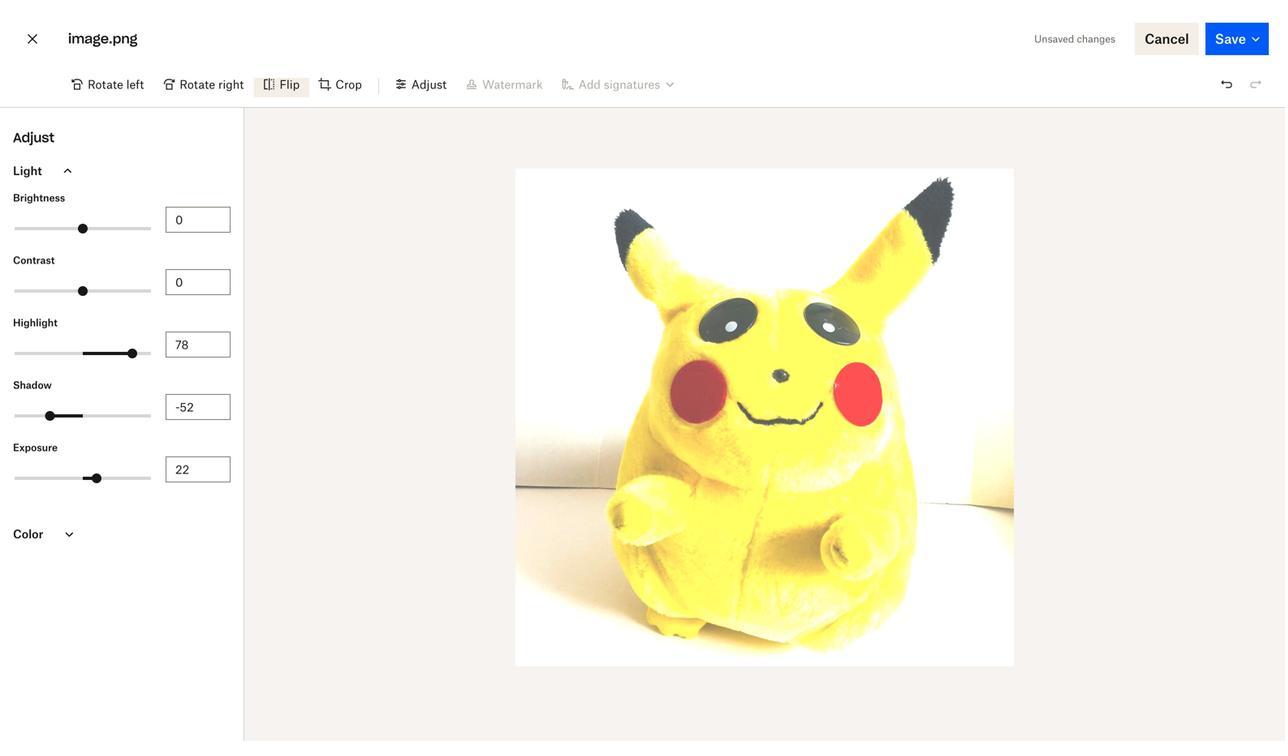 Task type: vqa. For each thing, say whether or not it's contained in the screenshot.
the 2
no



Task type: locate. For each thing, give the bounding box(es) containing it.
rotate inside button
[[88, 78, 123, 91]]

0 vertical spatial adjust
[[411, 78, 447, 91]]

color button
[[0, 515, 244, 554]]

Shadow number field
[[175, 399, 221, 416]]

close image
[[23, 26, 42, 52]]

adjust up light
[[13, 129, 54, 146]]

left
[[126, 78, 144, 91]]

1 rotate from the left
[[88, 78, 123, 91]]

Brightness number field
[[175, 211, 221, 229]]

flip button
[[254, 71, 309, 97]]

1 horizontal spatial rotate
[[180, 78, 215, 91]]

rotate
[[88, 78, 123, 91], [180, 78, 215, 91]]

rotate left
[[88, 78, 144, 91]]

1 vertical spatial adjust
[[13, 129, 54, 146]]

0 horizontal spatial rotate
[[88, 78, 123, 91]]

light
[[13, 164, 42, 178]]

adjust
[[411, 78, 447, 91], [13, 129, 54, 146]]

rotate left left
[[88, 78, 123, 91]]

1 horizontal spatial adjust
[[411, 78, 447, 91]]

2 rotate from the left
[[180, 78, 215, 91]]

rotate right
[[180, 78, 244, 91]]

rotate for rotate right
[[180, 78, 215, 91]]

highlight
[[13, 317, 58, 329]]

changes
[[1077, 33, 1115, 45]]

0 horizontal spatial adjust
[[13, 129, 54, 146]]

Highlight number field
[[175, 336, 221, 354]]

rotate inside button
[[180, 78, 215, 91]]

contrast
[[13, 255, 55, 267]]

adjust right "crop" at the left
[[411, 78, 447, 91]]

exposure
[[13, 442, 58, 454]]

color
[[13, 528, 43, 541]]

cancel
[[1145, 31, 1189, 47]]

Contrast range field
[[15, 290, 151, 293]]

rotate left right
[[180, 78, 215, 91]]

adjust inside button
[[411, 78, 447, 91]]



Task type: describe. For each thing, give the bounding box(es) containing it.
image.png
[[68, 30, 137, 47]]

rotate right button
[[154, 71, 254, 97]]

Contrast number field
[[175, 274, 221, 291]]

save button
[[1205, 23, 1269, 55]]

Shadow range field
[[15, 415, 151, 418]]

adjust button
[[385, 71, 456, 97]]

Highlight range field
[[15, 352, 151, 356]]

save
[[1215, 31, 1246, 47]]

unsaved
[[1034, 33, 1074, 45]]

crop button
[[309, 71, 372, 97]]

unsaved changes
[[1034, 33, 1115, 45]]

cancel button
[[1135, 23, 1199, 55]]

rotate for rotate left
[[88, 78, 123, 91]]

flip
[[280, 78, 300, 91]]

shadow
[[13, 380, 52, 392]]

Exposure number field
[[175, 461, 221, 479]]

crop
[[335, 78, 362, 91]]

Exposure range field
[[15, 477, 151, 481]]

brightness
[[13, 192, 65, 204]]

Brightness range field
[[15, 227, 151, 231]]

light button
[[0, 152, 244, 190]]

right
[[218, 78, 244, 91]]

rotate left button
[[62, 71, 154, 97]]



